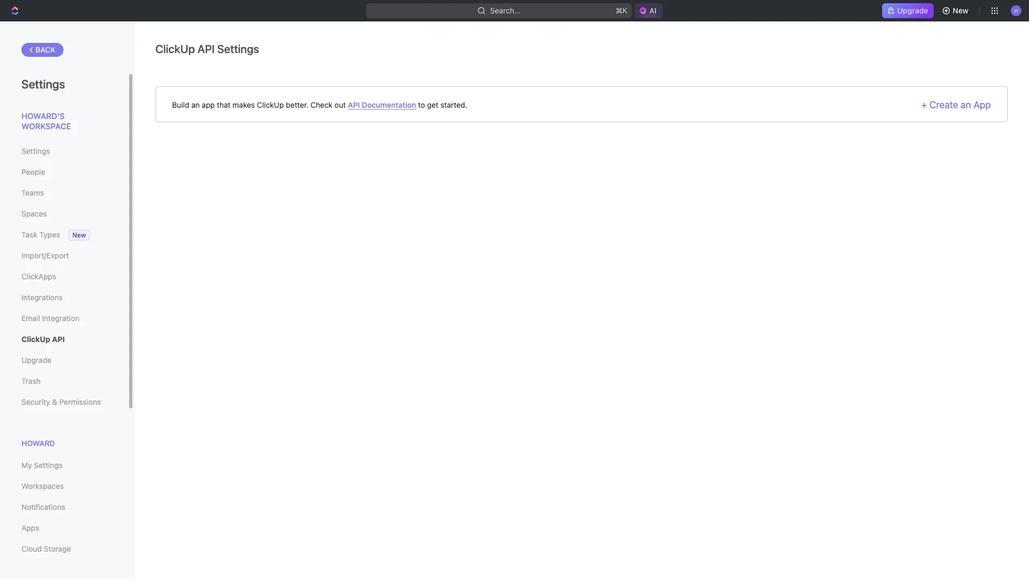 Task type: describe. For each thing, give the bounding box(es) containing it.
2 horizontal spatial clickup
[[257, 100, 284, 109]]

trash
[[21, 377, 41, 386]]

new inside settings element
[[72, 231, 86, 239]]

types
[[39, 230, 60, 239]]

0 horizontal spatial an
[[192, 100, 200, 109]]

my
[[21, 461, 32, 470]]

task
[[21, 230, 37, 239]]

clickup api
[[21, 335, 65, 344]]

h
[[1015, 7, 1019, 14]]

storage
[[44, 545, 71, 554]]

⌘k
[[616, 6, 628, 15]]

clickapps
[[21, 272, 56, 281]]

settings link
[[21, 142, 107, 160]]

cloud storage link
[[21, 540, 107, 559]]

documentation
[[362, 100, 416, 109]]

import/export
[[21, 251, 69, 260]]

task types
[[21, 230, 60, 239]]

howard's workspace
[[21, 111, 71, 131]]

cloud
[[21, 545, 42, 554]]

+
[[922, 99, 928, 111]]

api documentation link
[[348, 100, 416, 110]]

people
[[21, 168, 45, 176]]

permissions
[[59, 398, 101, 407]]

started.
[[441, 100, 468, 109]]

howard
[[21, 439, 55, 448]]

people link
[[21, 163, 107, 181]]

h button
[[1009, 2, 1026, 19]]

create
[[930, 99, 959, 111]]

spaces
[[21, 209, 47, 218]]

spaces link
[[21, 205, 107, 223]]

that
[[217, 100, 231, 109]]

apps
[[21, 524, 39, 533]]

1 horizontal spatial an
[[961, 99, 972, 111]]

email
[[21, 314, 40, 323]]

0 vertical spatial upgrade
[[898, 6, 929, 15]]

app
[[974, 99, 992, 111]]

ai
[[650, 6, 657, 15]]

api for clickup api
[[52, 335, 65, 344]]

&
[[52, 398, 57, 407]]

check
[[311, 100, 333, 109]]

clickup for clickup api
[[21, 335, 50, 344]]

teams
[[21, 189, 44, 197]]

integrations
[[21, 293, 63, 302]]

email integration
[[21, 314, 79, 323]]

build an app that makes clickup better. check out api documentation to get started.
[[172, 100, 468, 109]]



Task type: vqa. For each thing, say whether or not it's contained in the screenshot.
Workspaces link
yes



Task type: locate. For each thing, give the bounding box(es) containing it.
security & permissions link
[[21, 393, 107, 411]]

out
[[335, 100, 346, 109]]

0 vertical spatial upgrade link
[[883, 3, 934, 18]]

api
[[198, 42, 215, 55], [348, 100, 360, 109], [52, 335, 65, 344]]

better.
[[286, 100, 309, 109]]

new button
[[939, 2, 976, 19]]

1 horizontal spatial new
[[954, 6, 969, 15]]

api for clickup api settings
[[198, 42, 215, 55]]

1 horizontal spatial api
[[198, 42, 215, 55]]

2 vertical spatial api
[[52, 335, 65, 344]]

0 horizontal spatial clickup
[[21, 335, 50, 344]]

0 vertical spatial api
[[198, 42, 215, 55]]

upgrade link
[[883, 3, 934, 18], [21, 351, 107, 370]]

clickup api link
[[21, 330, 107, 349]]

api inside settings element
[[52, 335, 65, 344]]

trash link
[[21, 372, 107, 391]]

settings
[[217, 42, 259, 55], [21, 77, 65, 91], [21, 147, 50, 156], [34, 461, 63, 470]]

integrations link
[[21, 289, 107, 307]]

workspace
[[21, 122, 71, 131]]

howard's
[[21, 111, 65, 120]]

clickup for clickup api settings
[[156, 42, 195, 55]]

1 vertical spatial upgrade
[[21, 356, 51, 365]]

security & permissions
[[21, 398, 101, 407]]

1 vertical spatial new
[[72, 231, 86, 239]]

settings element
[[0, 21, 134, 579]]

to
[[418, 100, 425, 109]]

an
[[961, 99, 972, 111], [192, 100, 200, 109]]

clickup
[[156, 42, 195, 55], [257, 100, 284, 109], [21, 335, 50, 344]]

my settings link
[[21, 457, 107, 475]]

workspaces link
[[21, 478, 107, 496]]

1 vertical spatial api
[[348, 100, 360, 109]]

search...
[[490, 6, 521, 15]]

0 horizontal spatial upgrade
[[21, 356, 51, 365]]

get
[[427, 100, 439, 109]]

ai button
[[635, 3, 663, 18]]

security
[[21, 398, 50, 407]]

workspaces
[[21, 482, 64, 491]]

back
[[35, 45, 56, 54]]

email integration link
[[21, 310, 107, 328]]

1 vertical spatial upgrade link
[[21, 351, 107, 370]]

app
[[202, 100, 215, 109]]

makes
[[233, 100, 255, 109]]

clickapps link
[[21, 268, 107, 286]]

build
[[172, 100, 189, 109]]

new
[[954, 6, 969, 15], [72, 231, 86, 239]]

1 horizontal spatial clickup
[[156, 42, 195, 55]]

teams link
[[21, 184, 107, 202]]

upgrade link left new button
[[883, 3, 934, 18]]

upgrade up trash
[[21, 356, 51, 365]]

+ create an app
[[922, 99, 992, 111]]

upgrade inside settings element
[[21, 356, 51, 365]]

clickup api settings
[[156, 42, 259, 55]]

0 vertical spatial new
[[954, 6, 969, 15]]

0 horizontal spatial new
[[72, 231, 86, 239]]

1 horizontal spatial upgrade link
[[883, 3, 934, 18]]

upgrade
[[898, 6, 929, 15], [21, 356, 51, 365]]

clickup inside settings element
[[21, 335, 50, 344]]

apps link
[[21, 519, 107, 538]]

0 horizontal spatial upgrade link
[[21, 351, 107, 370]]

new inside button
[[954, 6, 969, 15]]

0 vertical spatial clickup
[[156, 42, 195, 55]]

upgrade left new button
[[898, 6, 929, 15]]

cloud storage
[[21, 545, 71, 554]]

2 horizontal spatial api
[[348, 100, 360, 109]]

1 vertical spatial clickup
[[257, 100, 284, 109]]

1 horizontal spatial upgrade
[[898, 6, 929, 15]]

notifications
[[21, 503, 65, 512]]

2 vertical spatial clickup
[[21, 335, 50, 344]]

notifications link
[[21, 498, 107, 517]]

my settings
[[21, 461, 63, 470]]

0 horizontal spatial api
[[52, 335, 65, 344]]

import/export link
[[21, 247, 107, 265]]

upgrade link down clickup api link
[[21, 351, 107, 370]]

integration
[[42, 314, 79, 323]]

back link
[[21, 43, 64, 57]]



